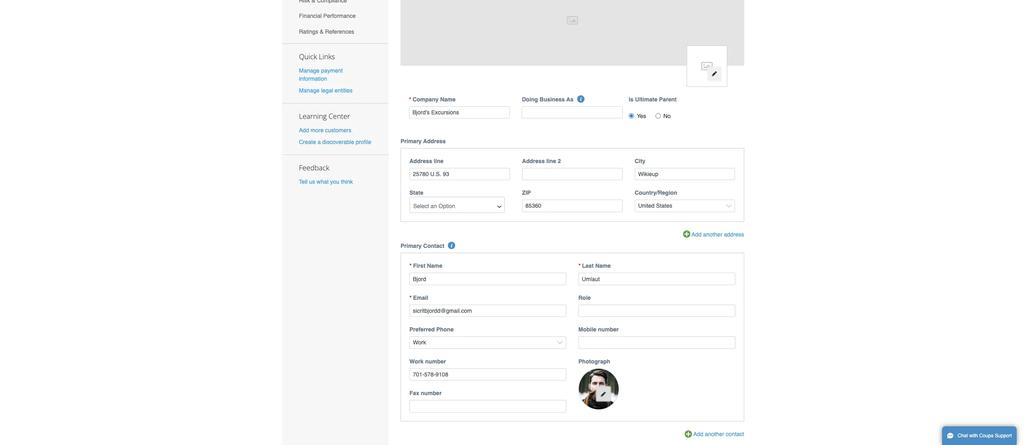 Task type: describe. For each thing, give the bounding box(es) containing it.
last
[[582, 263, 594, 269]]

preferred
[[410, 326, 435, 333]]

Mobile number text field
[[579, 336, 736, 349]]

create a discoverable profile link
[[299, 139, 371, 145]]

fax number
[[410, 390, 442, 397]]

manage legal entities
[[299, 87, 353, 94]]

a
[[318, 139, 321, 145]]

number for mobile number
[[598, 326, 619, 333]]

mobile
[[579, 326, 597, 333]]

payment
[[321, 67, 343, 74]]

quick
[[299, 51, 317, 61]]

manage for manage legal entities
[[299, 87, 320, 94]]

manage for manage payment information
[[299, 67, 320, 74]]

* for * last name
[[579, 263, 581, 269]]

is ultimate parent
[[629, 96, 677, 102]]

name for * company name
[[440, 96, 456, 102]]

city
[[635, 158, 646, 164]]

company
[[413, 96, 439, 102]]

add another address button
[[683, 230, 745, 239]]

photograph
[[579, 358, 611, 365]]

add another address
[[692, 231, 745, 238]]

profile
[[356, 139, 371, 145]]

primary contact
[[401, 243, 445, 249]]

manage legal entities link
[[299, 87, 353, 94]]

business
[[540, 96, 565, 102]]

add for add more customers
[[299, 127, 309, 133]]

mobile number
[[579, 326, 619, 333]]

financial performance
[[299, 13, 356, 19]]

name for * last name
[[596, 263, 611, 269]]

another for contact
[[705, 431, 725, 437]]

work number
[[410, 358, 446, 365]]

tell us what you think
[[299, 179, 353, 185]]

contact
[[726, 431, 745, 437]]

tell us what you think button
[[299, 178, 353, 186]]

think
[[341, 179, 353, 185]]

Address line text field
[[410, 168, 510, 180]]

0 horizontal spatial change image image
[[601, 391, 607, 397]]

you
[[330, 179, 340, 185]]

number for fax number
[[421, 390, 442, 397]]

address for address line 2
[[522, 158, 545, 164]]

customers
[[325, 127, 352, 133]]

ratings
[[299, 28, 318, 35]]

ZIP text field
[[522, 200, 623, 212]]

chat with coupa support
[[958, 433, 1013, 439]]

learning
[[299, 111, 327, 121]]

preferred phone
[[410, 326, 454, 333]]

learning center
[[299, 111, 350, 121]]

address for address line
[[410, 158, 432, 164]]

quick links
[[299, 51, 335, 61]]

yes
[[637, 113, 647, 119]]

create
[[299, 139, 316, 145]]

role
[[579, 294, 591, 301]]

City text field
[[635, 168, 736, 180]]

add another contact button
[[685, 430, 745, 439]]

doing
[[522, 96, 538, 102]]

country/region
[[635, 189, 678, 196]]

primary address
[[401, 138, 446, 144]]

create a discoverable profile
[[299, 139, 371, 145]]

contact
[[424, 243, 445, 249]]

add for add another address
[[692, 231, 702, 238]]

State text field
[[411, 200, 504, 212]]

additional information image for doing business as
[[578, 95, 585, 102]]



Task type: vqa. For each thing, say whether or not it's contained in the screenshot.
'Add another address'
yes



Task type: locate. For each thing, give the bounding box(es) containing it.
1 vertical spatial change image image
[[601, 391, 607, 397]]

background image
[[401, 0, 745, 66]]

links
[[319, 51, 335, 61]]

name for * first name
[[427, 263, 443, 269]]

financial performance link
[[282, 8, 389, 24]]

manage up 'information'
[[299, 67, 320, 74]]

add for add another contact
[[694, 431, 704, 437]]

address line
[[410, 158, 444, 164]]

ultimate
[[635, 96, 658, 102]]

1 vertical spatial manage
[[299, 87, 320, 94]]

add more customers link
[[299, 127, 352, 133]]

0 horizontal spatial additional information image
[[448, 242, 456, 249]]

primary up first
[[401, 243, 422, 249]]

tell
[[299, 179, 308, 185]]

* for * first name
[[410, 263, 412, 269]]

0 vertical spatial primary
[[401, 138, 422, 144]]

add up create
[[299, 127, 309, 133]]

address down primary address at the left
[[410, 158, 432, 164]]

Address line 2 text field
[[522, 168, 623, 180]]

1 vertical spatial number
[[425, 358, 446, 365]]

address
[[423, 138, 446, 144], [410, 158, 432, 164], [522, 158, 545, 164]]

what
[[317, 179, 329, 185]]

doing business as
[[522, 96, 574, 102]]

2 primary from the top
[[401, 243, 422, 249]]

primary for primary contact
[[401, 243, 422, 249]]

information
[[299, 75, 327, 82]]

name right first
[[427, 263, 443, 269]]

* left last
[[579, 263, 581, 269]]

name
[[440, 96, 456, 102], [427, 263, 443, 269], [596, 263, 611, 269]]

number for work number
[[425, 358, 446, 365]]

us
[[309, 179, 315, 185]]

address left 2
[[522, 158, 545, 164]]

primary
[[401, 138, 422, 144], [401, 243, 422, 249]]

legal
[[321, 87, 333, 94]]

1 vertical spatial primary
[[401, 243, 422, 249]]

manage inside the manage payment information
[[299, 67, 320, 74]]

0 horizontal spatial line
[[434, 158, 444, 164]]

additional information image
[[578, 95, 585, 102], [448, 242, 456, 249]]

* left company at top left
[[409, 96, 412, 102]]

phone
[[437, 326, 454, 333]]

add
[[299, 127, 309, 133], [692, 231, 702, 238], [694, 431, 704, 437]]

0 vertical spatial change image image
[[712, 71, 718, 77]]

None text field
[[410, 273, 567, 285]]

* left first
[[410, 263, 412, 269]]

&
[[320, 28, 324, 35]]

another left "address"
[[704, 231, 723, 238]]

with
[[970, 433, 979, 439]]

additional information image right as
[[578, 95, 585, 102]]

number
[[598, 326, 619, 333], [425, 358, 446, 365], [421, 390, 442, 397]]

another for address
[[704, 231, 723, 238]]

0 vertical spatial additional information image
[[578, 95, 585, 102]]

ratings & references link
[[282, 24, 389, 39]]

* company name
[[409, 96, 456, 102]]

line left 2
[[547, 158, 557, 164]]

ratings & references
[[299, 28, 354, 35]]

is
[[629, 96, 634, 102]]

another
[[704, 231, 723, 238], [705, 431, 725, 437]]

line
[[434, 158, 444, 164], [547, 158, 557, 164]]

another left contact
[[705, 431, 725, 437]]

1 horizontal spatial additional information image
[[578, 95, 585, 102]]

as
[[567, 96, 574, 102]]

work
[[410, 358, 424, 365]]

chat
[[958, 433, 969, 439]]

Work number text field
[[410, 368, 567, 381]]

another inside "add another contact" button
[[705, 431, 725, 437]]

financial
[[299, 13, 322, 19]]

1 manage from the top
[[299, 67, 320, 74]]

* first name
[[410, 263, 443, 269]]

0 vertical spatial another
[[704, 231, 723, 238]]

state
[[410, 189, 424, 196]]

logo image
[[687, 45, 728, 87]]

coupa
[[980, 433, 994, 439]]

address
[[724, 231, 745, 238]]

support
[[996, 433, 1013, 439]]

line for address line
[[434, 158, 444, 164]]

manage down 'information'
[[299, 87, 320, 94]]

line for address line 2
[[547, 158, 557, 164]]

1 vertical spatial add
[[692, 231, 702, 238]]

primary up address line
[[401, 138, 422, 144]]

photograph image
[[579, 368, 619, 410]]

primary for primary address
[[401, 138, 422, 144]]

address line 2
[[522, 158, 561, 164]]

name right last
[[596, 263, 611, 269]]

0 vertical spatial number
[[598, 326, 619, 333]]

1 vertical spatial another
[[705, 431, 725, 437]]

None radio
[[629, 113, 634, 118]]

email
[[413, 294, 428, 301]]

* for * email
[[410, 294, 412, 301]]

Doing Business As text field
[[522, 106, 623, 118]]

1 vertical spatial additional information image
[[448, 242, 456, 249]]

change image image
[[712, 71, 718, 77], [601, 391, 607, 397]]

fax
[[410, 390, 419, 397]]

additional information image for primary contact
[[448, 242, 456, 249]]

Role text field
[[579, 305, 736, 317]]

center
[[329, 111, 350, 121]]

2 vertical spatial number
[[421, 390, 442, 397]]

2
[[558, 158, 561, 164]]

additional information image right contact
[[448, 242, 456, 249]]

2 line from the left
[[547, 158, 557, 164]]

number right work
[[425, 358, 446, 365]]

1 horizontal spatial change image image
[[712, 71, 718, 77]]

number right the fax
[[421, 390, 442, 397]]

add more customers
[[299, 127, 352, 133]]

another inside add another address button
[[704, 231, 723, 238]]

0 vertical spatial add
[[299, 127, 309, 133]]

None radio
[[656, 113, 661, 118]]

manage
[[299, 67, 320, 74], [299, 87, 320, 94]]

performance
[[323, 13, 356, 19]]

* for * company name
[[409, 96, 412, 102]]

name right company at top left
[[440, 96, 456, 102]]

number right mobile
[[598, 326, 619, 333]]

line up the address line text field
[[434, 158, 444, 164]]

add left contact
[[694, 431, 704, 437]]

None text field
[[409, 106, 510, 118], [579, 273, 736, 285], [410, 305, 567, 317], [409, 106, 510, 118], [579, 273, 736, 285], [410, 305, 567, 317]]

* left email
[[410, 294, 412, 301]]

entities
[[335, 87, 353, 94]]

address up address line
[[423, 138, 446, 144]]

manage payment information link
[[299, 67, 343, 82]]

chat with coupa support button
[[943, 426, 1018, 445]]

* email
[[410, 294, 428, 301]]

add left "address"
[[692, 231, 702, 238]]

2 manage from the top
[[299, 87, 320, 94]]

feedback
[[299, 163, 330, 173]]

more
[[311, 127, 324, 133]]

Fax number text field
[[410, 400, 567, 413]]

zip
[[522, 189, 531, 196]]

no
[[664, 113, 671, 119]]

1 line from the left
[[434, 158, 444, 164]]

*
[[409, 96, 412, 102], [410, 263, 412, 269], [579, 263, 581, 269], [410, 294, 412, 301]]

2 vertical spatial add
[[694, 431, 704, 437]]

0 vertical spatial manage
[[299, 67, 320, 74]]

* last name
[[579, 263, 611, 269]]

1 horizontal spatial line
[[547, 158, 557, 164]]

references
[[325, 28, 354, 35]]

add another contact
[[694, 431, 745, 437]]

first
[[413, 263, 426, 269]]

discoverable
[[323, 139, 354, 145]]

parent
[[659, 96, 677, 102]]

manage payment information
[[299, 67, 343, 82]]

1 primary from the top
[[401, 138, 422, 144]]



